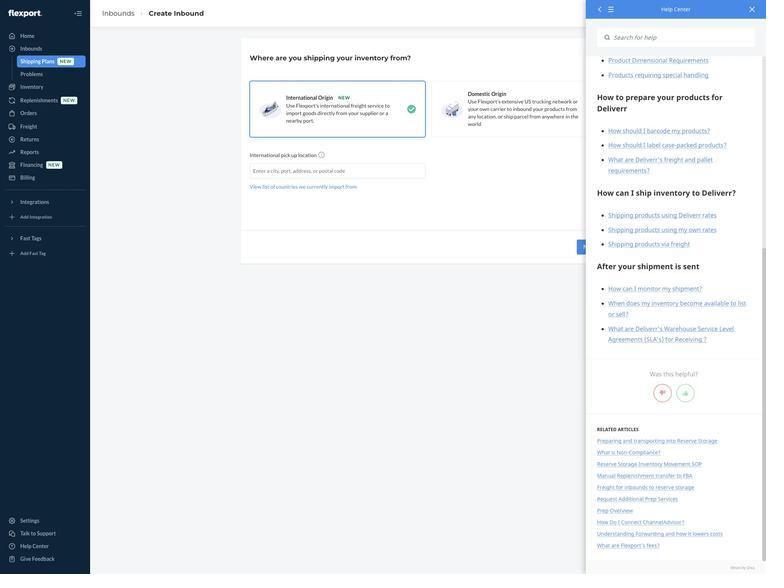 Task type: describe. For each thing, give the bounding box(es) containing it.
close navigation image
[[74, 9, 83, 18]]

how do i connect channeladvisor?
[[597, 520, 684, 527]]

fast tags button
[[5, 233, 86, 245]]

freight for freight
[[20, 124, 37, 130]]

request
[[597, 496, 617, 503]]

1 vertical spatial a
[[267, 168, 270, 174]]

prep overview
[[597, 508, 633, 515]]

carrier
[[490, 106, 506, 112]]

fast inside fast tags "dropdown button"
[[20, 235, 30, 242]]

international for international origin
[[286, 95, 317, 101]]

settings link
[[5, 516, 86, 528]]

costs
[[710, 531, 723, 538]]

are for what
[[611, 543, 620, 550]]

you
[[289, 54, 302, 62]]

transporting
[[634, 438, 665, 445]]

create inbound
[[149, 9, 204, 18]]

port.
[[303, 118, 314, 124]]

new for replenishments
[[63, 98, 75, 103]]

a inside use flexport's international freight service to import goods directly from your supplier or a nearby port.
[[386, 110, 388, 116]]

international pick up location
[[250, 152, 318, 158]]

additional
[[619, 496, 644, 503]]

pick
[[281, 152, 290, 158]]

your up the any on the right of page
[[468, 106, 479, 112]]

shipping
[[304, 54, 335, 62]]

problems
[[20, 71, 43, 77]]

domestic
[[468, 91, 490, 97]]

import for goods
[[286, 110, 302, 116]]

feedback
[[32, 557, 55, 563]]

reserve storage inventory movement sop
[[597, 461, 702, 468]]

this
[[663, 370, 674, 379]]

import for from
[[329, 184, 344, 190]]

location
[[298, 152, 317, 158]]

fba
[[683, 473, 693, 480]]

of
[[270, 184, 275, 190]]

add integration
[[20, 215, 52, 220]]

reserve
[[656, 485, 674, 492]]

1 horizontal spatial and
[[665, 531, 675, 538]]

is
[[611, 450, 615, 457]]

plans
[[42, 58, 55, 65]]

help center link
[[5, 541, 86, 553]]

from?
[[390, 54, 411, 62]]

lowers
[[693, 531, 709, 538]]

reports
[[20, 149, 39, 155]]

shipping plans
[[20, 58, 55, 65]]

goods
[[303, 110, 317, 116]]

inventory inside inventory link
[[20, 84, 43, 90]]

next button
[[577, 240, 601, 255]]

use inside use flexport's international freight service to import goods directly from your supplier or a nearby port.
[[286, 103, 295, 109]]

code
[[334, 168, 345, 174]]

fees?
[[647, 543, 660, 550]]

inbound
[[174, 9, 204, 18]]

your inside use flexport's international freight service to import goods directly from your supplier or a nearby port.
[[348, 110, 359, 116]]

reports link
[[5, 146, 86, 158]]

0 horizontal spatial prep
[[597, 508, 609, 515]]

origin for domestic
[[491, 91, 506, 97]]

elevio by dixa link
[[597, 566, 755, 571]]

currently
[[307, 184, 328, 190]]

to left reserve
[[649, 485, 654, 492]]

1 vertical spatial storage
[[618, 461, 637, 468]]

origin for international
[[318, 95, 333, 101]]

do
[[610, 520, 617, 527]]

integration
[[29, 215, 52, 220]]

billing link
[[5, 172, 86, 184]]

tag
[[39, 251, 46, 257]]

dixa
[[747, 566, 755, 571]]

give
[[20, 557, 31, 563]]

what is non-compliance?
[[597, 450, 661, 457]]

overview
[[610, 508, 633, 515]]

replenishment
[[617, 473, 654, 480]]

extensive
[[502, 98, 524, 105]]

0 vertical spatial help
[[661, 6, 673, 13]]

manual
[[597, 473, 616, 480]]

orders link
[[5, 107, 86, 119]]

understanding forwarding and how it lowers costs
[[597, 531, 723, 538]]

to inside 'button'
[[31, 531, 36, 537]]

countries
[[276, 184, 298, 190]]

to inside the domestic origin use flexport's extensive us trucking network or your own carrier to inbound your products from any location, or ship parcel from anywhere in the world
[[507, 106, 512, 112]]

add for add fast tag
[[20, 251, 29, 257]]

international for international pick up location
[[250, 152, 280, 158]]

to inside use flexport's international freight service to import goods directly from your supplier or a nearby port.
[[385, 103, 390, 109]]

any
[[468, 113, 476, 120]]

or right network
[[573, 98, 578, 105]]

from up the
[[566, 106, 577, 112]]

orders
[[20, 110, 37, 116]]

inbounds
[[625, 485, 648, 492]]

address,
[[293, 168, 312, 174]]

freight
[[351, 103, 366, 109]]

1 vertical spatial help center
[[20, 544, 49, 550]]

1 horizontal spatial flexport's
[[621, 543, 645, 550]]

enter a city, port, address, or postal code
[[253, 168, 345, 174]]

view list of countries we currently import from button
[[250, 183, 357, 191]]

related articles
[[597, 427, 639, 434]]

port,
[[281, 168, 292, 174]]

into
[[666, 438, 676, 445]]

up
[[291, 152, 297, 158]]

talk to support
[[20, 531, 56, 537]]

or inside use flexport's international freight service to import goods directly from your supplier or a nearby port.
[[379, 110, 385, 116]]

in
[[566, 113, 570, 120]]

0 vertical spatial help center
[[661, 6, 691, 13]]

new for shipping plans
[[60, 59, 72, 64]]

1 horizontal spatial prep
[[645, 496, 657, 503]]

0 vertical spatial storage
[[698, 438, 717, 445]]

manual replenishment transfer to fba
[[597, 473, 693, 480]]

freight link
[[5, 121, 86, 133]]

inbound
[[513, 106, 532, 112]]

understanding
[[597, 531, 634, 538]]

transfer
[[656, 473, 675, 480]]

where are you shipping your inventory from?
[[250, 54, 411, 62]]

new for international origin
[[338, 95, 350, 101]]

nearby
[[286, 118, 302, 124]]

international origin
[[286, 95, 333, 101]]



Task type: vqa. For each thing, say whether or not it's contained in the screenshot.
Open notifications 'image'
no



Task type: locate. For each thing, give the bounding box(es) containing it.
0 horizontal spatial import
[[286, 110, 302, 116]]

0 horizontal spatial a
[[267, 168, 270, 174]]

new right plans
[[60, 59, 72, 64]]

next
[[583, 244, 595, 250]]

us
[[525, 98, 531, 105]]

create
[[149, 9, 172, 18]]

to right 'service'
[[385, 103, 390, 109]]

use down 'domestic'
[[468, 98, 477, 105]]

center up search search field
[[674, 6, 691, 13]]

reserve up manual
[[597, 461, 617, 468]]

help up give
[[20, 544, 31, 550]]

0 vertical spatial inventory
[[20, 84, 43, 90]]

help up search search field
[[661, 6, 673, 13]]

prep down the freight for inbounds to reserve storage
[[645, 496, 657, 503]]

1 what from the top
[[597, 450, 610, 457]]

are for where
[[276, 54, 287, 62]]

integrations button
[[5, 196, 86, 208]]

add fast tag
[[20, 251, 46, 257]]

0 horizontal spatial inbounds link
[[5, 43, 86, 55]]

origin up international
[[318, 95, 333, 101]]

0 horizontal spatial freight
[[20, 124, 37, 130]]

0 vertical spatial flexport's
[[296, 103, 319, 109]]

import
[[286, 110, 302, 116], [329, 184, 344, 190]]

1 vertical spatial help
[[20, 544, 31, 550]]

parcel
[[514, 113, 529, 120]]

1 horizontal spatial international
[[286, 95, 317, 101]]

breadcrumbs navigation
[[96, 2, 210, 25]]

help center up search search field
[[661, 6, 691, 13]]

your down trucking
[[533, 106, 543, 112]]

1 horizontal spatial inventory
[[639, 461, 662, 468]]

forwarding
[[636, 531, 664, 538]]

what down the understanding
[[597, 543, 610, 550]]

are down the understanding
[[611, 543, 620, 550]]

from inside use flexport's international freight service to import goods directly from your supplier or a nearby port.
[[336, 110, 347, 116]]

0 vertical spatial add
[[20, 215, 29, 220]]

1 vertical spatial flexport's
[[621, 543, 645, 550]]

use up nearby at top
[[286, 103, 295, 109]]

1 vertical spatial center
[[32, 544, 49, 550]]

preparing and transporting into reserve storage
[[597, 438, 717, 445]]

import inside button
[[329, 184, 344, 190]]

import inside use flexport's international freight service to import goods directly from your supplier or a nearby port.
[[286, 110, 302, 116]]

what are flexport's fees?
[[597, 543, 660, 550]]

storage up sop
[[698, 438, 717, 445]]

1 horizontal spatial use
[[468, 98, 477, 105]]

or left postal
[[313, 168, 318, 174]]

flexport's
[[296, 103, 319, 109], [621, 543, 645, 550]]

from inside button
[[345, 184, 357, 190]]

0 horizontal spatial international
[[250, 152, 280, 158]]

0 vertical spatial inbounds link
[[102, 9, 135, 18]]

2 add from the top
[[20, 251, 29, 257]]

freight for inbounds to reserve storage
[[597, 485, 694, 492]]

1 vertical spatial what
[[597, 543, 610, 550]]

help center up 'give feedback'
[[20, 544, 49, 550]]

integrations
[[20, 199, 49, 205]]

international up enter
[[250, 152, 280, 158]]

0 horizontal spatial center
[[32, 544, 49, 550]]

new up international
[[338, 95, 350, 101]]

0 vertical spatial a
[[386, 110, 388, 116]]

fast inside add fast tag link
[[29, 251, 38, 257]]

we
[[299, 184, 306, 190]]

storage
[[675, 485, 694, 492]]

related
[[597, 427, 617, 434]]

fast tags
[[20, 235, 42, 242]]

1 horizontal spatial import
[[329, 184, 344, 190]]

a right supplier
[[386, 110, 388, 116]]

0 vertical spatial freight
[[20, 124, 37, 130]]

from down international
[[336, 110, 347, 116]]

view
[[250, 184, 261, 190]]

list
[[262, 184, 269, 190]]

and down articles
[[623, 438, 632, 445]]

helpful?
[[675, 370, 698, 379]]

check circle image
[[407, 105, 416, 114]]

supplier
[[360, 110, 378, 116]]

0 horizontal spatial use
[[286, 103, 295, 109]]

how
[[676, 531, 687, 538]]

0 horizontal spatial help
[[20, 544, 31, 550]]

inventory up the manual replenishment transfer to fba on the bottom of the page
[[639, 461, 662, 468]]

from right currently
[[345, 184, 357, 190]]

network
[[552, 98, 572, 105]]

what for what are flexport's fees?
[[597, 543, 610, 550]]

returns link
[[5, 134, 86, 146]]

add down fast tags
[[20, 251, 29, 257]]

support
[[37, 531, 56, 537]]

flexport's inside use flexport's international freight service to import goods directly from your supplier or a nearby port.
[[296, 103, 319, 109]]

fast left tags at the top left of page
[[20, 235, 30, 242]]

0 horizontal spatial inbounds
[[20, 45, 42, 52]]

1 horizontal spatial center
[[674, 6, 691, 13]]

storage down what is non-compliance?
[[618, 461, 637, 468]]

inventory
[[20, 84, 43, 90], [639, 461, 662, 468]]

inbounds
[[102, 9, 135, 18], [20, 45, 42, 52]]

0 vertical spatial international
[[286, 95, 317, 101]]

reserve right into
[[677, 438, 697, 445]]

0 vertical spatial fast
[[20, 235, 30, 242]]

preparing
[[597, 438, 622, 445]]

freight up returns
[[20, 124, 37, 130]]

talk
[[20, 531, 30, 537]]

origin up flexport's
[[491, 91, 506, 97]]

own
[[480, 106, 489, 112]]

0 vertical spatial inbounds
[[102, 9, 135, 18]]

1 vertical spatial import
[[329, 184, 344, 190]]

0 vertical spatial are
[[276, 54, 287, 62]]

a
[[386, 110, 388, 116], [267, 168, 270, 174]]

1 add from the top
[[20, 215, 29, 220]]

are left you
[[276, 54, 287, 62]]

and
[[623, 438, 632, 445], [665, 531, 675, 538]]

origin inside the domestic origin use flexport's extensive us trucking network or your own carrier to inbound your products from any location, or ship parcel from anywhere in the world
[[491, 91, 506, 97]]

for
[[616, 485, 623, 492]]

0 horizontal spatial flexport's
[[296, 103, 319, 109]]

to left fba
[[677, 473, 682, 480]]

1 vertical spatial fast
[[29, 251, 38, 257]]

0 vertical spatial prep
[[645, 496, 657, 503]]

non-
[[617, 450, 629, 457]]

view list of countries we currently import from
[[250, 184, 357, 190]]

inventory
[[355, 54, 388, 62]]

tags
[[31, 235, 42, 242]]

1 horizontal spatial a
[[386, 110, 388, 116]]

center
[[674, 6, 691, 13], [32, 544, 49, 550]]

0 horizontal spatial and
[[623, 438, 632, 445]]

origin
[[491, 91, 506, 97], [318, 95, 333, 101]]

the
[[571, 113, 578, 120]]

from right parcel
[[530, 113, 541, 120]]

services
[[658, 496, 678, 503]]

1 horizontal spatial storage
[[698, 438, 717, 445]]

import up nearby at top
[[286, 110, 302, 116]]

0 horizontal spatial origin
[[318, 95, 333, 101]]

to right the talk
[[31, 531, 36, 537]]

talk to support button
[[5, 528, 86, 540]]

a left city,
[[267, 168, 270, 174]]

to up ship on the right top of the page
[[507, 106, 512, 112]]

what for what is non-compliance?
[[597, 450, 610, 457]]

0 vertical spatial center
[[674, 6, 691, 13]]

2 what from the top
[[597, 543, 610, 550]]

inbounds link
[[102, 9, 135, 18], [5, 43, 86, 55]]

anywhere
[[542, 113, 565, 120]]

articles
[[618, 427, 639, 434]]

world
[[468, 121, 481, 127]]

1 horizontal spatial inbounds
[[102, 9, 135, 18]]

1 vertical spatial prep
[[597, 508, 609, 515]]

1 vertical spatial inbounds
[[20, 45, 42, 52]]

flexport's
[[478, 98, 501, 105]]

compliance?
[[629, 450, 661, 457]]

i
[[618, 520, 620, 527]]

inventory down the problems
[[20, 84, 43, 90]]

import down code at the left top
[[329, 184, 344, 190]]

0 horizontal spatial storage
[[618, 461, 637, 468]]

was this helpful?
[[650, 370, 698, 379]]

1 vertical spatial reserve
[[597, 461, 617, 468]]

0 vertical spatial import
[[286, 110, 302, 116]]

flexport logo image
[[8, 10, 42, 17]]

international
[[320, 103, 350, 109]]

or
[[573, 98, 578, 105], [379, 110, 385, 116], [498, 113, 503, 120], [313, 168, 318, 174]]

1 vertical spatial add
[[20, 251, 29, 257]]

center down talk to support
[[32, 544, 49, 550]]

give feedback button
[[5, 554, 86, 566]]

0 horizontal spatial reserve
[[597, 461, 617, 468]]

settings
[[20, 518, 39, 525]]

your right shipping
[[337, 54, 353, 62]]

0 vertical spatial reserve
[[677, 438, 697, 445]]

add
[[20, 215, 29, 220], [20, 251, 29, 257]]

inbounds link inside "breadcrumbs" navigation
[[102, 9, 135, 18]]

help
[[661, 6, 673, 13], [20, 544, 31, 550]]

city,
[[271, 168, 280, 174]]

1 horizontal spatial are
[[611, 543, 620, 550]]

1 horizontal spatial reserve
[[677, 438, 697, 445]]

it
[[688, 531, 691, 538]]

1 vertical spatial freight
[[597, 485, 615, 492]]

inbounds inside "breadcrumbs" navigation
[[102, 9, 135, 18]]

and left how
[[665, 531, 675, 538]]

freight for freight for inbounds to reserve storage
[[597, 485, 615, 492]]

directly
[[318, 110, 335, 116]]

freight down manual
[[597, 485, 615, 492]]

add for add integration
[[20, 215, 29, 220]]

0 horizontal spatial inventory
[[20, 84, 43, 90]]

from
[[566, 106, 577, 112], [336, 110, 347, 116], [530, 113, 541, 120], [345, 184, 357, 190]]

1 horizontal spatial inbounds link
[[102, 9, 135, 18]]

1 vertical spatial inventory
[[639, 461, 662, 468]]

what
[[597, 450, 610, 457], [597, 543, 610, 550]]

add left integration
[[20, 215, 29, 220]]

0 vertical spatial and
[[623, 438, 632, 445]]

new down the reports link
[[48, 162, 60, 168]]

1 horizontal spatial help
[[661, 6, 673, 13]]

replenishments
[[20, 97, 58, 104]]

new for financing
[[48, 162, 60, 168]]

help center
[[661, 6, 691, 13], [20, 544, 49, 550]]

1 vertical spatial inbounds link
[[5, 43, 86, 55]]

1 vertical spatial are
[[611, 543, 620, 550]]

fast left tag
[[29, 251, 38, 257]]

reserve
[[677, 438, 697, 445], [597, 461, 617, 468]]

new up orders 'link'
[[63, 98, 75, 103]]

your down freight
[[348, 110, 359, 116]]

what left is
[[597, 450, 610, 457]]

by
[[742, 566, 746, 571]]

add fast tag link
[[5, 248, 86, 260]]

0 horizontal spatial are
[[276, 54, 287, 62]]

add integration link
[[5, 211, 86, 223]]

prep up "how"
[[597, 508, 609, 515]]

to
[[385, 103, 390, 109], [507, 106, 512, 112], [677, 473, 682, 480], [649, 485, 654, 492], [31, 531, 36, 537]]

flexport's up goods
[[296, 103, 319, 109]]

international up goods
[[286, 95, 317, 101]]

flexport's left fees?
[[621, 543, 645, 550]]

or down 'service'
[[379, 110, 385, 116]]

Search search field
[[610, 28, 755, 47]]

use flexport's international freight service to import goods directly from your supplier or a nearby port.
[[286, 103, 390, 124]]

add inside 'link'
[[20, 215, 29, 220]]

give feedback
[[20, 557, 55, 563]]

use inside the domestic origin use flexport's extensive us trucking network or your own carrier to inbound your products from any location, or ship parcel from anywhere in the world
[[468, 98, 477, 105]]

0 horizontal spatial help center
[[20, 544, 49, 550]]

1 horizontal spatial origin
[[491, 91, 506, 97]]

1 horizontal spatial help center
[[661, 6, 691, 13]]

returns
[[20, 136, 39, 143]]

elevio
[[731, 566, 741, 571]]

or down carrier
[[498, 113, 503, 120]]

0 vertical spatial what
[[597, 450, 610, 457]]

was
[[650, 370, 662, 379]]

1 vertical spatial and
[[665, 531, 675, 538]]

1 vertical spatial international
[[250, 152, 280, 158]]

1 horizontal spatial freight
[[597, 485, 615, 492]]



